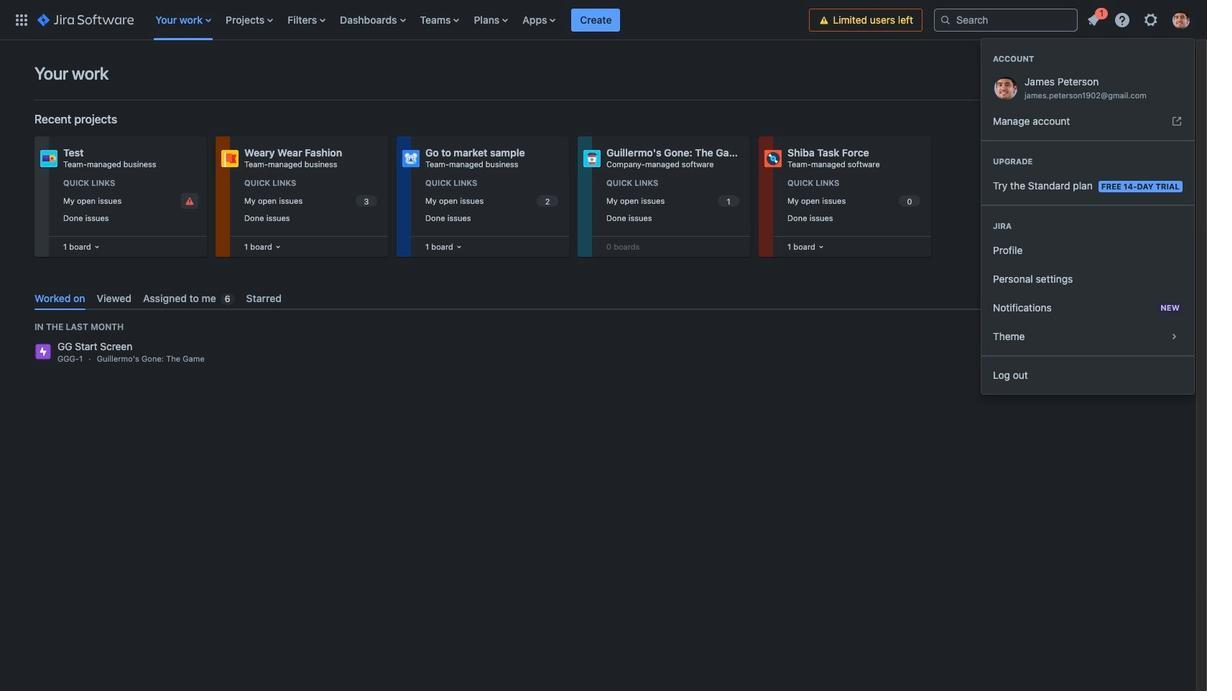 Task type: vqa. For each thing, say whether or not it's contained in the screenshot.
list item
yes



Task type: describe. For each thing, give the bounding box(es) containing it.
1 board image from the left
[[91, 241, 103, 253]]

0 horizontal spatial list
[[148, 0, 809, 40]]

3 board image from the left
[[453, 241, 465, 253]]

0 horizontal spatial list item
[[572, 0, 620, 40]]

notifications image
[[1085, 11, 1102, 28]]

Search field
[[934, 8, 1078, 31]]

search image
[[940, 14, 951, 26]]

list item inside list
[[1081, 5, 1108, 31]]

2 board image from the left
[[272, 241, 284, 253]]

heading for 1st group from the top of the right list
[[981, 53, 1194, 65]]

heading for 2nd group from the top of the right list
[[981, 156, 1194, 167]]

4 board image from the left
[[815, 241, 827, 253]]

settings image
[[1142, 11, 1160, 28]]



Task type: locate. For each thing, give the bounding box(es) containing it.
0 vertical spatial heading
[[981, 53, 1194, 65]]

2 heading from the top
[[981, 156, 1194, 167]]

tab list
[[29, 287, 1162, 311]]

1 horizontal spatial list
[[981, 5, 1198, 394]]

banner
[[0, 0, 1207, 394]]

your profile and settings image
[[1173, 11, 1190, 28]]

1 horizontal spatial list item
[[1081, 5, 1108, 31]]

jira software image
[[37, 11, 134, 28], [37, 11, 134, 28]]

3 heading from the top
[[981, 221, 1194, 232]]

2 vertical spatial heading
[[981, 221, 1194, 232]]

heading
[[981, 53, 1194, 65], [981, 156, 1194, 167], [981, 221, 1194, 232]]

1 heading from the top
[[981, 53, 1194, 65]]

1 vertical spatial heading
[[981, 156, 1194, 167]]

appswitcher icon image
[[13, 11, 30, 28]]

help image
[[1114, 11, 1131, 28]]

list item
[[572, 0, 620, 40], [1081, 5, 1108, 31]]

2 group from the top
[[981, 140, 1194, 205]]

None search field
[[934, 8, 1078, 31]]

group
[[981, 39, 1194, 140], [981, 140, 1194, 205]]

1 group from the top
[[981, 39, 1194, 140]]

primary element
[[9, 0, 809, 40]]

board image
[[91, 241, 103, 253], [272, 241, 284, 253], [453, 241, 465, 253], [815, 241, 827, 253]]

list
[[148, 0, 809, 40], [981, 5, 1198, 394]]



